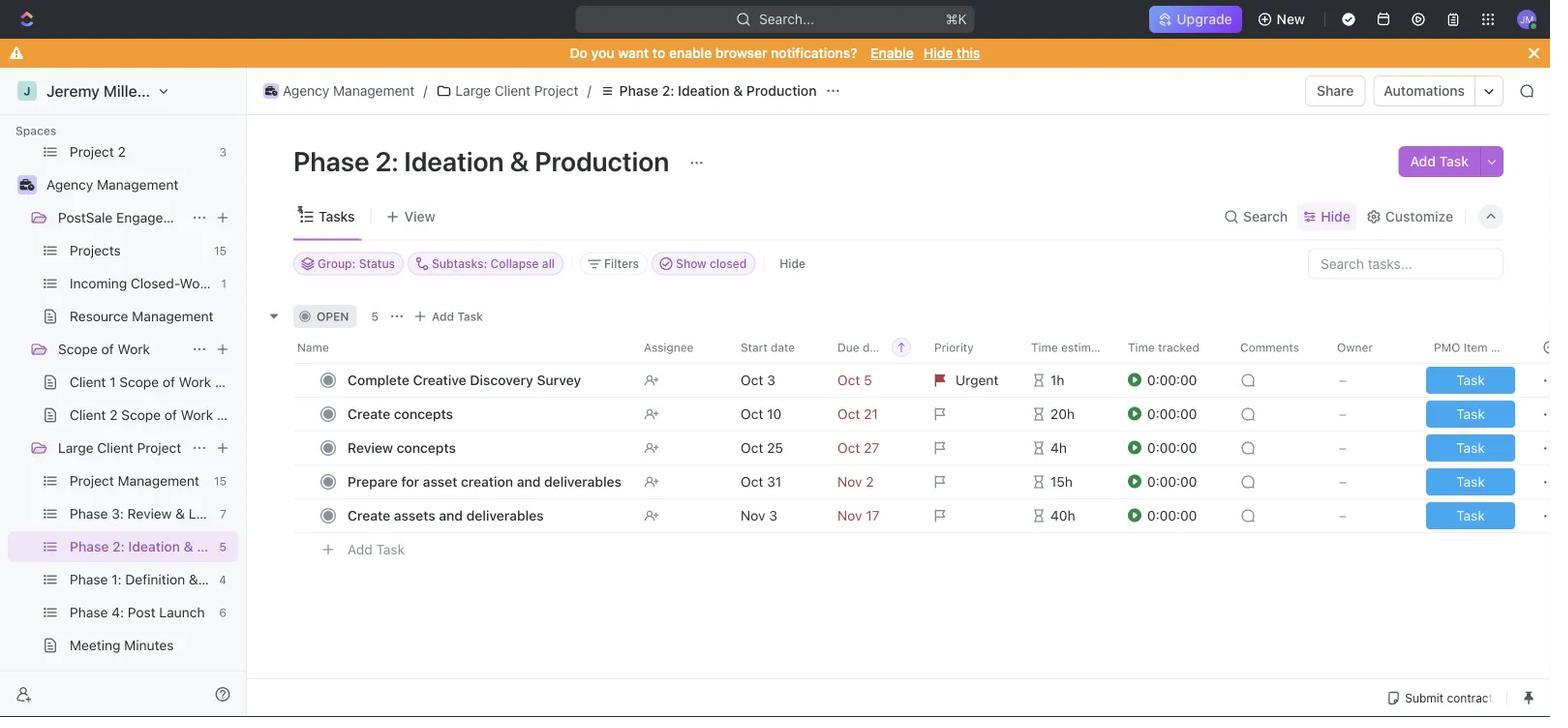 Task type: locate. For each thing, give the bounding box(es) containing it.
1 vertical spatial launch
[[159, 605, 205, 621]]

phase 2: ideation & production down browser at left top
[[619, 83, 817, 99]]

asset
[[423, 473, 457, 489]]

3 0:00:00 from the top
[[1147, 440, 1197, 456]]

deliverables down "creation" on the bottom
[[466, 507, 544, 523]]

1 horizontal spatial 2:
[[375, 145, 398, 177]]

2 create from the top
[[348, 507, 390, 523]]

0 vertical spatial ideation
[[678, 83, 730, 99]]

1 vertical spatial 2
[[110, 407, 118, 423]]

all
[[542, 257, 555, 271]]

3 – from the top
[[1339, 440, 1347, 456]]

phase left 4:
[[70, 605, 108, 621]]

1 vertical spatial production
[[535, 145, 669, 177]]

2 vertical spatial production
[[197, 539, 267, 555]]

client inside client 2 scope of work docs 'link'
[[70, 407, 106, 423]]

phase 3: review & launch
[[70, 506, 234, 522]]

large client project up "project management"
[[58, 440, 181, 456]]

1 vertical spatial and
[[439, 507, 463, 523]]

phase 2: ideation & production inside sidebar navigation
[[70, 539, 267, 555]]

phase 2: ideation & production up view
[[293, 145, 675, 177]]

agency management inside sidebar navigation
[[46, 177, 179, 193]]

create down "prepare"
[[348, 507, 390, 523]]

large client project link up "project management"
[[58, 433, 184, 464]]

of for 1
[[163, 374, 175, 390]]

client for client feedback
[[58, 671, 94, 686]]

feedback
[[98, 671, 159, 686]]

0 horizontal spatial add
[[348, 541, 373, 557]]

launch down phase 1: definition & onboarding link at the bottom of page
[[159, 605, 205, 621]]

add task button down assets
[[339, 538, 413, 561]]

prepare for asset creation and deliverables link
[[343, 468, 628, 496]]

phase 4: post launch link
[[70, 597, 211, 628]]

client 2 scope of work docs
[[70, 407, 249, 423]]

of down resource
[[101, 341, 114, 357]]

0 vertical spatial docs
[[215, 374, 247, 390]]

1 vertical spatial ideation
[[404, 145, 504, 177]]

task button for 20h
[[1422, 396, 1519, 431]]

5 – button from the top
[[1327, 498, 1422, 533]]

4 0:00:00 button from the top
[[1128, 464, 1229, 499]]

5 – from the top
[[1339, 507, 1347, 523]]

2 horizontal spatial ideation
[[678, 83, 730, 99]]

2 – from the top
[[1339, 406, 1347, 422]]

– for 40h
[[1339, 507, 1347, 523]]

2: down the 3:
[[112, 539, 125, 555]]

0 vertical spatial 1
[[221, 277, 227, 290]]

2 inside client 2 scope of work docs 'link'
[[110, 407, 118, 423]]

ideation up view
[[404, 145, 504, 177]]

engagements
[[116, 210, 202, 226]]

client inside client feedback 'link'
[[58, 671, 94, 686]]

5 0:00:00 from the top
[[1147, 507, 1197, 523]]

1:
[[112, 572, 122, 588]]

want
[[618, 45, 649, 61]]

0 vertical spatial add
[[1410, 153, 1436, 169]]

1 horizontal spatial large client project
[[455, 83, 579, 99]]

0 horizontal spatial large
[[58, 440, 94, 456]]

definition
[[125, 572, 185, 588]]

1 horizontal spatial large
[[455, 83, 491, 99]]

2 vertical spatial hide
[[780, 257, 806, 271]]

0 horizontal spatial date
[[771, 340, 795, 354]]

1 date from the left
[[771, 340, 795, 354]]

4h
[[1051, 440, 1067, 456]]

item
[[1464, 340, 1488, 354]]

date inside dropdown button
[[863, 340, 887, 354]]

notifications?
[[771, 45, 857, 61]]

group:
[[318, 257, 356, 271]]

scope down client 1 scope of work docs link at the bottom left
[[121, 407, 161, 423]]

of for 2
[[164, 407, 177, 423]]

large
[[455, 83, 491, 99], [58, 440, 94, 456]]

docs inside 'link'
[[217, 407, 249, 423]]

view
[[404, 209, 435, 225]]

& for 4
[[189, 572, 198, 588]]

due date
[[838, 340, 887, 354]]

1 vertical spatial agency management link
[[46, 169, 234, 200]]

time inside 'dropdown button'
[[1031, 340, 1058, 354]]

0 vertical spatial large
[[455, 83, 491, 99]]

1 horizontal spatial hide
[[924, 45, 953, 61]]

assignee
[[644, 340, 694, 354]]

jeremy
[[46, 82, 100, 100]]

add task down assets
[[348, 541, 405, 557]]

add task up name 'dropdown button'
[[432, 309, 483, 323]]

concepts up asset
[[397, 440, 456, 456]]

/
[[423, 83, 427, 99], [587, 83, 591, 99]]

1 horizontal spatial add task
[[432, 309, 483, 323]]

time estimate
[[1031, 340, 1108, 354]]

1 15 from the top
[[214, 244, 227, 258]]

this
[[957, 45, 980, 61]]

of down client 1 scope of work docs link at the bottom left
[[164, 407, 177, 423]]

agency management link
[[259, 79, 420, 103], [46, 169, 234, 200]]

1 time from the left
[[1031, 340, 1058, 354]]

time inside dropdown button
[[1128, 340, 1155, 354]]

agency inside sidebar navigation
[[46, 177, 93, 193]]

business time image right workspace
[[265, 86, 277, 96]]

1 vertical spatial agency management
[[46, 177, 179, 193]]

create concepts
[[348, 406, 453, 422]]

concepts inside review concepts link
[[397, 440, 456, 456]]

hide right "search"
[[1321, 209, 1351, 225]]

agency
[[283, 83, 329, 99], [46, 177, 93, 193]]

3 – button from the top
[[1327, 430, 1422, 465]]

add task button up customize
[[1399, 146, 1480, 177]]

2 down miller's
[[118, 144, 126, 160]]

tree
[[8, 5, 275, 717]]

date right start
[[771, 340, 795, 354]]

phase 2: ideation & production link down enable at the left of the page
[[595, 79, 822, 103]]

management for "project management" link
[[118, 473, 199, 489]]

3 task button from the top
[[1422, 430, 1519, 465]]

0 horizontal spatial agency management link
[[46, 169, 234, 200]]

of inside scope of work 'link'
[[101, 341, 114, 357]]

2 vertical spatial work
[[181, 407, 213, 423]]

2
[[118, 144, 126, 160], [110, 407, 118, 423]]

1 horizontal spatial agency
[[283, 83, 329, 99]]

– for 20h
[[1339, 406, 1347, 422]]

1 horizontal spatial 5
[[371, 309, 379, 323]]

project down jeremy
[[70, 144, 114, 160]]

date inside dropdown button
[[771, 340, 795, 354]]

–
[[1339, 372, 1347, 388], [1339, 406, 1347, 422], [1339, 440, 1347, 456], [1339, 473, 1347, 489], [1339, 507, 1347, 523]]

0 horizontal spatial large client project
[[58, 440, 181, 456]]

share button
[[1305, 76, 1366, 107]]

1 vertical spatial of
[[163, 374, 175, 390]]

1 vertical spatial agency
[[46, 177, 93, 193]]

of inside client 1 scope of work docs link
[[163, 374, 175, 390]]

status
[[359, 257, 395, 271]]

0 vertical spatial 5
[[371, 309, 379, 323]]

add up customize
[[1410, 153, 1436, 169]]

urgent
[[956, 372, 999, 388]]

add
[[1410, 153, 1436, 169], [432, 309, 454, 323], [348, 541, 373, 557]]

0 horizontal spatial business time image
[[20, 179, 34, 191]]

0 vertical spatial agency
[[283, 83, 329, 99]]

1 vertical spatial 5
[[219, 540, 227, 554]]

phase 2: ideation & production up "phase 1: definition & onboarding"
[[70, 539, 267, 555]]

1 horizontal spatial add
[[432, 309, 454, 323]]

0:00:00 for 4h
[[1147, 440, 1197, 456]]

review up "prepare"
[[348, 440, 393, 456]]

0 horizontal spatial production
[[197, 539, 267, 555]]

and
[[517, 473, 541, 489], [439, 507, 463, 523]]

1 vertical spatial create
[[348, 507, 390, 523]]

1 horizontal spatial agency management link
[[259, 79, 420, 103]]

assets
[[394, 507, 435, 523]]

3 0:00:00 button from the top
[[1128, 430, 1229, 465]]

15 up deals
[[214, 244, 227, 258]]

1 vertical spatial work
[[179, 374, 211, 390]]

4 – button from the top
[[1327, 464, 1422, 499]]

do
[[570, 45, 588, 61]]

2 task button from the top
[[1422, 396, 1519, 431]]

project up the 3:
[[70, 473, 114, 489]]

projects link
[[70, 235, 206, 266]]

owner
[[1337, 340, 1373, 354]]

1 vertical spatial 1
[[110, 374, 116, 390]]

incoming closed-won deals link
[[70, 268, 246, 299]]

hide right closed at the left of page
[[780, 257, 806, 271]]

1 – button from the top
[[1327, 363, 1422, 397]]

priority button
[[923, 332, 1020, 363]]

5 task button from the top
[[1422, 498, 1519, 533]]

and down asset
[[439, 507, 463, 523]]

phase for 6
[[70, 605, 108, 621]]

0:00:00 for 15h
[[1147, 473, 1197, 489]]

project down client 2 scope of work docs 'link'
[[137, 440, 181, 456]]

1 vertical spatial docs
[[217, 407, 249, 423]]

2 0:00:00 button from the top
[[1128, 396, 1229, 431]]

1 horizontal spatial business time image
[[265, 86, 277, 96]]

0:00:00 for 20h
[[1147, 406, 1197, 422]]

jm
[[1520, 13, 1534, 24]]

enable
[[871, 45, 914, 61]]

0:00:00 button for 20h
[[1128, 396, 1229, 431]]

– button for 1h
[[1327, 363, 1422, 397]]

0:00:00 button
[[1128, 363, 1229, 397], [1128, 396, 1229, 431], [1128, 430, 1229, 465], [1128, 464, 1229, 499], [1128, 498, 1229, 533]]

0 horizontal spatial time
[[1031, 340, 1058, 354]]

deliverables right "creation" on the bottom
[[544, 473, 622, 489]]

0 horizontal spatial /
[[423, 83, 427, 99]]

15h
[[1051, 473, 1073, 489]]

2 vertical spatial add task
[[348, 541, 405, 557]]

2 date from the left
[[863, 340, 887, 354]]

production inside sidebar navigation
[[197, 539, 267, 555]]

hide left this
[[924, 45, 953, 61]]

hide inside button
[[780, 257, 806, 271]]

business time image down "spaces"
[[20, 179, 34, 191]]

spaces
[[15, 124, 57, 137]]

jm button
[[1511, 4, 1542, 35]]

2 horizontal spatial hide
[[1321, 209, 1351, 225]]

phase down phase 3: review & launch 'link'
[[70, 539, 109, 555]]

time
[[1031, 340, 1058, 354], [1128, 340, 1155, 354]]

1 vertical spatial 2:
[[375, 145, 398, 177]]

20h
[[1051, 406, 1075, 422]]

1 – from the top
[[1339, 372, 1347, 388]]

add up name 'dropdown button'
[[432, 309, 454, 323]]

scope down resource
[[58, 341, 98, 357]]

2 inside the project 2 link
[[118, 144, 126, 160]]

1 0:00:00 from the top
[[1147, 372, 1197, 388]]

miller's
[[104, 82, 156, 100]]

1 vertical spatial review
[[127, 506, 172, 522]]

add task button
[[1399, 146, 1480, 177], [409, 305, 491, 328], [339, 538, 413, 561]]

scope down scope of work 'link'
[[119, 374, 159, 390]]

subtasks:
[[432, 257, 487, 271]]

date for due date
[[863, 340, 887, 354]]

phase left the 3:
[[70, 506, 108, 522]]

0 vertical spatial launch
[[189, 506, 234, 522]]

1 horizontal spatial date
[[863, 340, 887, 354]]

5 up 4
[[219, 540, 227, 554]]

concepts
[[394, 406, 453, 422], [397, 440, 456, 456]]

1 task button from the top
[[1422, 363, 1519, 397]]

client
[[495, 83, 531, 99], [70, 374, 106, 390], [70, 407, 106, 423], [97, 440, 133, 456], [58, 671, 94, 686]]

of up client 2 scope of work docs
[[163, 374, 175, 390]]

& for 5
[[184, 539, 193, 555]]

create assets and deliverables link
[[343, 502, 628, 530]]

4 task button from the top
[[1422, 464, 1519, 499]]

of inside client 2 scope of work docs 'link'
[[164, 407, 177, 423]]

due date button
[[826, 332, 923, 363]]

add task
[[1410, 153, 1469, 169], [432, 309, 483, 323], [348, 541, 405, 557]]

customize button
[[1360, 203, 1459, 230]]

business time image
[[265, 86, 277, 96], [20, 179, 34, 191]]

tracked
[[1158, 340, 1200, 354]]

launch inside 'link'
[[189, 506, 234, 522]]

2 vertical spatial ideation
[[128, 539, 180, 555]]

0 vertical spatial production
[[746, 83, 817, 99]]

large inside sidebar navigation
[[58, 440, 94, 456]]

1 down scope of work 'link'
[[110, 374, 116, 390]]

0 vertical spatial review
[[348, 440, 393, 456]]

phase left "1:"
[[70, 572, 108, 588]]

– for 4h
[[1339, 440, 1347, 456]]

0 vertical spatial concepts
[[394, 406, 453, 422]]

hide button
[[1298, 203, 1356, 230]]

0 horizontal spatial agency management
[[46, 177, 179, 193]]

& inside 'link'
[[175, 506, 185, 522]]

client inside client 1 scope of work docs link
[[70, 374, 106, 390]]

4h button
[[1020, 430, 1116, 465]]

2 vertical spatial add
[[348, 541, 373, 557]]

docs up client 2 scope of work docs
[[215, 374, 247, 390]]

add task up customize
[[1410, 153, 1469, 169]]

work for 2
[[181, 407, 213, 423]]

ideation inside tree
[[128, 539, 180, 555]]

1 0:00:00 button from the top
[[1128, 363, 1229, 397]]

0 horizontal spatial phase 2: ideation & production link
[[70, 532, 267, 563]]

concepts down the creative
[[394, 406, 453, 422]]

1 horizontal spatial 1
[[221, 277, 227, 290]]

1 vertical spatial business time image
[[20, 179, 34, 191]]

work down client 1 scope of work docs link at the bottom left
[[181, 407, 213, 423]]

ideation down enable at the left of the page
[[678, 83, 730, 99]]

meeting
[[70, 638, 120, 654]]

15 up 7
[[214, 474, 227, 488]]

1 vertical spatial hide
[[1321, 209, 1351, 225]]

2 vertical spatial add task button
[[339, 538, 413, 561]]

management
[[333, 83, 415, 99], [97, 177, 179, 193], [132, 308, 214, 324], [118, 473, 199, 489]]

1 vertical spatial add task button
[[409, 305, 491, 328]]

and right "creation" on the bottom
[[517, 473, 541, 489]]

20h button
[[1020, 396, 1116, 431]]

date right due
[[863, 340, 887, 354]]

phase 2: ideation & production link up "phase 1: definition & onboarding"
[[70, 532, 267, 563]]

ideation down phase 3: review & launch 'link'
[[128, 539, 180, 555]]

2 – button from the top
[[1327, 396, 1422, 431]]

0 vertical spatial large client project
[[455, 83, 579, 99]]

7
[[220, 507, 227, 521]]

0 horizontal spatial agency
[[46, 177, 93, 193]]

40h button
[[1020, 498, 1116, 533]]

– button
[[1327, 363, 1422, 397], [1327, 396, 1422, 431], [1327, 430, 1422, 465], [1327, 464, 1422, 499], [1327, 498, 1422, 533]]

do you want to enable browser notifications? enable hide this
[[570, 45, 980, 61]]

create down complete
[[348, 406, 390, 422]]

client for client 2 scope of work docs
[[70, 407, 106, 423]]

1 right won
[[221, 277, 227, 290]]

add down "prepare"
[[348, 541, 373, 557]]

1 vertical spatial phase 2: ideation & production link
[[70, 532, 267, 563]]

scope
[[58, 341, 98, 357], [119, 374, 159, 390], [121, 407, 161, 423]]

1 horizontal spatial /
[[587, 83, 591, 99]]

work
[[118, 341, 150, 357], [179, 374, 211, 390], [181, 407, 213, 423]]

review concepts link
[[343, 434, 628, 462]]

resource management
[[70, 308, 214, 324]]

docs down client 1 scope of work docs link at the bottom left
[[217, 407, 249, 423]]

scope for 1
[[119, 374, 159, 390]]

5
[[371, 309, 379, 323], [219, 540, 227, 554]]

1 vertical spatial add
[[432, 309, 454, 323]]

phase down want
[[619, 83, 658, 99]]

2: down to
[[662, 83, 674, 99]]

1 horizontal spatial time
[[1128, 340, 1155, 354]]

2 down client 1 scope of work docs link at the bottom left
[[110, 407, 118, 423]]

production
[[746, 83, 817, 99], [535, 145, 669, 177], [197, 539, 267, 555]]

0 vertical spatial agency management link
[[259, 79, 420, 103]]

time left tracked
[[1128, 340, 1155, 354]]

phase for 4
[[70, 572, 108, 588]]

docs for client 1 scope of work docs
[[215, 374, 247, 390]]

4 – from the top
[[1339, 473, 1347, 489]]

large client project down do
[[455, 83, 579, 99]]

2 0:00:00 from the top
[[1147, 406, 1197, 422]]

review right the 3:
[[127, 506, 172, 522]]

owner button
[[1326, 332, 1422, 363]]

0 vertical spatial deliverables
[[544, 473, 622, 489]]

work down the resource management
[[118, 341, 150, 357]]

comments button
[[1229, 332, 1326, 363]]

phase for 7
[[70, 506, 108, 522]]

1 vertical spatial add task
[[432, 309, 483, 323]]

1 horizontal spatial agency management
[[283, 83, 415, 99]]

0 vertical spatial large client project link
[[431, 79, 584, 103]]

1 vertical spatial large client project link
[[58, 433, 184, 464]]

0 horizontal spatial 2:
[[112, 539, 125, 555]]

5 0:00:00 button from the top
[[1128, 498, 1229, 533]]

launch up 4
[[189, 506, 234, 522]]

1 vertical spatial large
[[58, 440, 94, 456]]

2 time from the left
[[1128, 340, 1155, 354]]

1 create from the top
[[348, 406, 390, 422]]

2 vertical spatial phase 2: ideation & production
[[70, 539, 267, 555]]

phase inside 'link'
[[70, 506, 108, 522]]

large client project link down do
[[431, 79, 584, 103]]

0 vertical spatial create
[[348, 406, 390, 422]]

4 0:00:00 from the top
[[1147, 473, 1197, 489]]

due
[[838, 340, 859, 354]]

0 vertical spatial business time image
[[265, 86, 277, 96]]

hide
[[924, 45, 953, 61], [1321, 209, 1351, 225], [780, 257, 806, 271]]

add task button up name 'dropdown button'
[[409, 305, 491, 328]]

filters button
[[580, 252, 648, 275]]

time up 1h
[[1031, 340, 1058, 354]]

2 horizontal spatial add
[[1410, 153, 1436, 169]]

1 vertical spatial concepts
[[397, 440, 456, 456]]

0 horizontal spatial review
[[127, 506, 172, 522]]

1 vertical spatial 15
[[214, 474, 227, 488]]

2 for project
[[118, 144, 126, 160]]

2: up view dropdown button
[[375, 145, 398, 177]]

0 vertical spatial add task
[[1410, 153, 1469, 169]]

concepts inside create concepts link
[[394, 406, 453, 422]]

review
[[348, 440, 393, 456], [127, 506, 172, 522]]

work up client 2 scope of work docs
[[179, 374, 211, 390]]

1 / from the left
[[423, 83, 427, 99]]

time for time estimate
[[1031, 340, 1058, 354]]

5 right 'open'
[[371, 309, 379, 323]]

0 horizontal spatial hide
[[780, 257, 806, 271]]

2 horizontal spatial add task
[[1410, 153, 1469, 169]]

2 15 from the top
[[214, 474, 227, 488]]



Task type: describe. For each thing, give the bounding box(es) containing it.
phase up tasks
[[293, 145, 369, 177]]

0:00:00 button for 15h
[[1128, 464, 1229, 499]]

task button for 15h
[[1422, 464, 1519, 499]]

start date
[[741, 340, 795, 354]]

& for 7
[[175, 506, 185, 522]]

0:00:00 button for 4h
[[1128, 430, 1229, 465]]

tara shultz's workspace, , element
[[17, 81, 37, 101]]

new
[[1277, 11, 1305, 27]]

project down do
[[534, 83, 579, 99]]

0 vertical spatial add task button
[[1399, 146, 1480, 177]]

– button for 15h
[[1327, 464, 1422, 499]]

– for 1h
[[1339, 372, 1347, 388]]

0 vertical spatial hide
[[924, 45, 953, 61]]

sidebar navigation
[[0, 5, 275, 717]]

workspace
[[160, 82, 240, 100]]

onboarding
[[202, 572, 275, 588]]

client 1 scope of work docs link
[[70, 367, 247, 398]]

review inside 'link'
[[127, 506, 172, 522]]

– button for 40h
[[1327, 498, 1422, 533]]

15h button
[[1020, 464, 1116, 499]]

meeting minutes link
[[70, 630, 234, 661]]

review concepts
[[348, 440, 456, 456]]

scope of work
[[58, 341, 150, 357]]

complete
[[348, 372, 409, 388]]

0 vertical spatial phase 2: ideation & production
[[619, 83, 817, 99]]

1h button
[[1020, 363, 1116, 397]]

4
[[219, 573, 227, 587]]

task button for 1h
[[1422, 363, 1519, 397]]

4:
[[112, 605, 124, 621]]

postsale engagements
[[58, 210, 202, 226]]

type
[[1491, 340, 1518, 354]]

2: inside sidebar navigation
[[112, 539, 125, 555]]

phase 3: review & launch link
[[70, 499, 234, 530]]

view button
[[379, 203, 442, 230]]

client 2 scope of work docs link
[[70, 400, 249, 431]]

project management link
[[70, 466, 206, 497]]

pmo item type
[[1434, 340, 1518, 354]]

0 horizontal spatial 1
[[110, 374, 116, 390]]

create for create assets and deliverables
[[348, 507, 390, 523]]

creative
[[413, 372, 466, 388]]

search
[[1243, 209, 1288, 225]]

pmo item type button
[[1422, 332, 1519, 363]]

concepts for create concepts
[[394, 406, 453, 422]]

project 2
[[70, 144, 126, 160]]

work for 1
[[179, 374, 211, 390]]

2 horizontal spatial 2:
[[662, 83, 674, 99]]

large client project inside sidebar navigation
[[58, 440, 181, 456]]

for
[[401, 473, 419, 489]]

name button
[[293, 332, 632, 363]]

scope for 2
[[121, 407, 161, 423]]

automations
[[1384, 83, 1465, 99]]

hide button
[[772, 252, 813, 275]]

client 1 scope of work docs
[[70, 374, 247, 390]]

postsale engagements link
[[58, 202, 202, 233]]

pmo
[[1434, 340, 1460, 354]]

show closed
[[676, 257, 747, 271]]

– for 15h
[[1339, 473, 1347, 489]]

0 horizontal spatial and
[[439, 507, 463, 523]]

to
[[653, 45, 666, 61]]

⌘k
[[946, 11, 967, 27]]

won
[[180, 275, 208, 291]]

0:00:00 for 1h
[[1147, 372, 1197, 388]]

project inside "project management" link
[[70, 473, 114, 489]]

1 vertical spatial deliverables
[[466, 507, 544, 523]]

incoming closed-won deals
[[70, 275, 246, 291]]

15 for project management
[[214, 474, 227, 488]]

add for topmost add task button
[[1410, 153, 1436, 169]]

customize
[[1385, 209, 1453, 225]]

filters
[[604, 257, 639, 271]]

meeting minutes
[[70, 638, 174, 654]]

closed-
[[131, 275, 180, 291]]

closed
[[710, 257, 747, 271]]

docs for client 2 scope of work docs
[[217, 407, 249, 423]]

upgrade link
[[1150, 6, 1242, 33]]

0:00:00 button for 1h
[[1128, 363, 1229, 397]]

phase for 5
[[70, 539, 109, 555]]

post
[[128, 605, 155, 621]]

hide inside dropdown button
[[1321, 209, 1351, 225]]

start date button
[[729, 332, 826, 363]]

search button
[[1218, 203, 1294, 230]]

group: status
[[318, 257, 395, 271]]

time tracked button
[[1116, 332, 1229, 363]]

1 horizontal spatial production
[[535, 145, 669, 177]]

enable
[[669, 45, 712, 61]]

create assets and deliverables
[[348, 507, 544, 523]]

view button
[[379, 194, 442, 240]]

complete creative discovery survey
[[348, 372, 581, 388]]

j
[[24, 84, 31, 98]]

upgrade
[[1177, 11, 1232, 27]]

concepts for review concepts
[[397, 440, 456, 456]]

– button for 4h
[[1327, 430, 1422, 465]]

1 horizontal spatial ideation
[[404, 145, 504, 177]]

1 vertical spatial phase 2: ideation & production
[[293, 145, 675, 177]]

automations button
[[1374, 76, 1475, 106]]

0 vertical spatial scope
[[58, 341, 98, 357]]

tree containing project 2
[[8, 5, 275, 717]]

1 horizontal spatial review
[[348, 440, 393, 456]]

show closed button
[[652, 252, 756, 275]]

– button for 20h
[[1327, 396, 1422, 431]]

0:00:00 for 40h
[[1147, 507, 1197, 523]]

browser
[[715, 45, 767, 61]]

15 for projects
[[214, 244, 227, 258]]

create concepts link
[[343, 400, 628, 428]]

scope of work link
[[58, 334, 184, 365]]

client for client 1 scope of work docs
[[70, 374, 106, 390]]

projects
[[70, 243, 121, 259]]

0 vertical spatial work
[[118, 341, 150, 357]]

show
[[676, 257, 707, 271]]

survey
[[537, 372, 581, 388]]

add for the bottommost add task button
[[348, 541, 373, 557]]

resource
[[70, 308, 128, 324]]

deals
[[211, 275, 246, 291]]

create for create concepts
[[348, 406, 390, 422]]

new button
[[1250, 4, 1317, 35]]

0 vertical spatial and
[[517, 473, 541, 489]]

0 vertical spatial agency management
[[283, 83, 415, 99]]

comments
[[1240, 340, 1299, 354]]

1 horizontal spatial deliverables
[[544, 473, 622, 489]]

Search tasks... text field
[[1309, 249, 1503, 278]]

management for resource management link at the top of page
[[132, 308, 214, 324]]

project inside the project 2 link
[[70, 144, 114, 160]]

add task for the bottommost add task button
[[348, 541, 405, 557]]

2 / from the left
[[587, 83, 591, 99]]

2 for client
[[110, 407, 118, 423]]

task button for 40h
[[1422, 498, 1519, 533]]

business time image inside agency management link
[[265, 86, 277, 96]]

prepare
[[348, 473, 398, 489]]

add task for topmost add task button
[[1410, 153, 1469, 169]]

time for time tracked
[[1128, 340, 1155, 354]]

0:00:00 button for 40h
[[1128, 498, 1229, 533]]

jeremy miller's workspace
[[46, 82, 240, 100]]

0 vertical spatial phase 2: ideation & production link
[[595, 79, 822, 103]]

3:
[[112, 506, 124, 522]]

tasks link
[[315, 203, 355, 230]]

3
[[219, 145, 227, 159]]

management for the leftmost agency management link
[[97, 177, 179, 193]]

task button for 4h
[[1422, 430, 1519, 465]]

client feedback link
[[58, 663, 234, 694]]

business time image inside sidebar navigation
[[20, 179, 34, 191]]

resource management link
[[70, 301, 234, 332]]

project management
[[70, 473, 199, 489]]

date for start date
[[771, 340, 795, 354]]

1 horizontal spatial large client project link
[[431, 79, 584, 103]]

5 inside sidebar navigation
[[219, 540, 227, 554]]



Task type: vqa. For each thing, say whether or not it's contained in the screenshot.
Always
no



